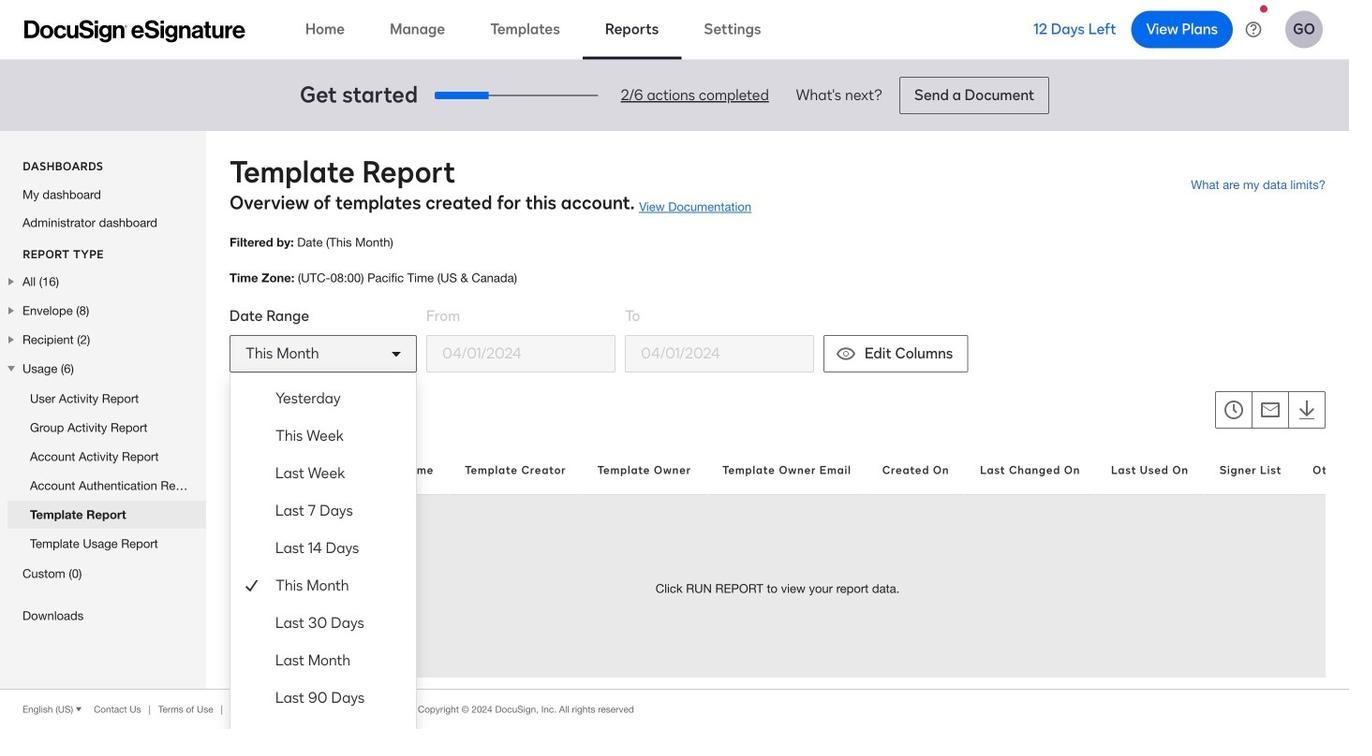 Task type: describe. For each thing, give the bounding box(es) containing it.
1 mm/dd/yyyy text field from the left
[[427, 336, 615, 372]]

more info region
[[0, 690, 1349, 730]]

secondary report detail actions group
[[1215, 392, 1326, 429]]

primary report detail actions group
[[230, 392, 415, 429]]



Task type: locate. For each thing, give the bounding box(es) containing it.
list box
[[230, 380, 416, 730]]

1 horizontal spatial mm/dd/yyyy text field
[[626, 336, 813, 372]]

2 mm/dd/yyyy text field from the left
[[626, 336, 813, 372]]

MM/DD/YYYY text field
[[427, 336, 615, 372], [626, 336, 813, 372]]

docusign esignature image
[[24, 20, 245, 43]]

0 horizontal spatial mm/dd/yyyy text field
[[427, 336, 615, 372]]



Task type: vqa. For each thing, say whether or not it's contained in the screenshot.
MM/DD/YYYY text box
yes



